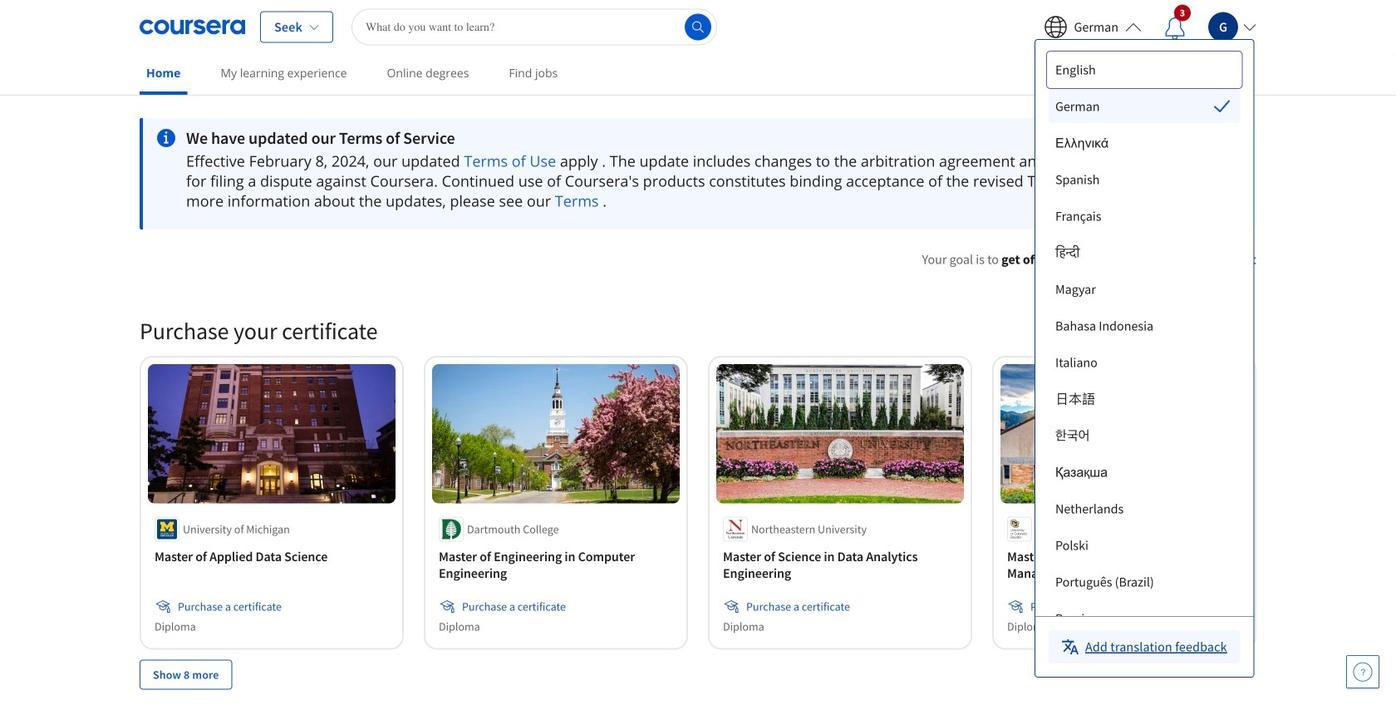 Task type: describe. For each thing, give the bounding box(es) containing it.
help center image
[[1354, 662, 1374, 682]]



Task type: vqa. For each thing, say whether or not it's contained in the screenshot.
Explore
no



Task type: locate. For each thing, give the bounding box(es) containing it.
menu
[[1049, 53, 1241, 705]]

main content
[[0, 97, 1397, 705]]

collection purchase your certificate element
[[130, 289, 1267, 705]]

None search field
[[352, 9, 718, 45]]

radio item
[[1049, 90, 1241, 123]]

coursera image
[[140, 14, 245, 40]]



